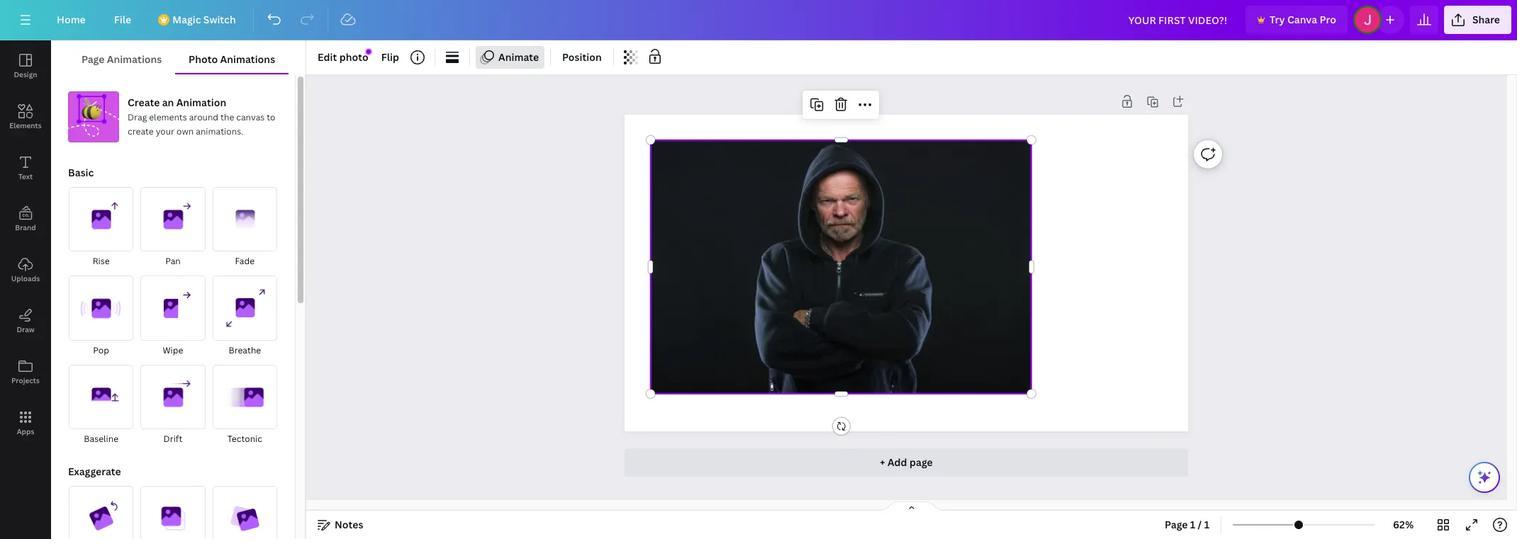 Task type: vqa. For each thing, say whether or not it's contained in the screenshot.
all projects link
no



Task type: describe. For each thing, give the bounding box(es) containing it.
tectonic button
[[212, 364, 278, 447]]

magic switch
[[172, 13, 236, 26]]

wipe
[[163, 344, 183, 356]]

rise
[[93, 255, 110, 268]]

1 1 from the left
[[1190, 518, 1196, 532]]

animations.
[[196, 125, 243, 138]]

neon image
[[141, 486, 205, 540]]

page animations
[[81, 52, 162, 66]]

try canva pro button
[[1246, 6, 1348, 34]]

animate button
[[476, 46, 545, 69]]

fade image
[[212, 187, 277, 252]]

position button
[[557, 46, 607, 69]]

Design title text field
[[1117, 6, 1240, 34]]

rise image
[[69, 187, 134, 252]]

rise button
[[68, 186, 134, 270]]

the
[[221, 111, 234, 123]]

pop button
[[68, 275, 134, 359]]

animations for photo animations
[[220, 52, 275, 66]]

fade button
[[212, 186, 278, 270]]

edit photo
[[318, 50, 368, 64]]

basic
[[68, 166, 94, 179]]

pro
[[1320, 13, 1336, 26]]

62%
[[1393, 518, 1414, 532]]

scrapbook image
[[212, 486, 277, 540]]

exaggerate
[[68, 465, 121, 479]]

breathe
[[229, 344, 261, 356]]

pan image
[[141, 187, 205, 252]]

tectonic image
[[212, 365, 277, 430]]

draw button
[[0, 296, 51, 347]]

projects button
[[0, 347, 51, 398]]

magic
[[172, 13, 201, 26]]

drift button
[[140, 364, 206, 447]]

file
[[114, 13, 131, 26]]

uploads
[[11, 274, 40, 284]]

notes button
[[312, 514, 369, 537]]

drag
[[128, 111, 147, 123]]

try
[[1270, 13, 1285, 26]]

page for page 1 / 1
[[1165, 518, 1188, 532]]

pan
[[165, 255, 181, 268]]

photo animations
[[189, 52, 275, 66]]

+
[[880, 456, 885, 469]]

wipe image
[[141, 276, 205, 341]]

62% button
[[1380, 514, 1427, 537]]

drift image
[[141, 365, 205, 430]]

text button
[[0, 143, 51, 194]]

page for page animations
[[81, 52, 105, 66]]

new image
[[366, 49, 371, 54]]

pop image
[[69, 276, 134, 341]]

pan button
[[140, 186, 206, 270]]

add
[[888, 456, 907, 469]]

page animations button
[[68, 46, 175, 73]]

flip
[[381, 50, 399, 64]]

fade
[[235, 255, 255, 268]]

uploads button
[[0, 245, 51, 296]]



Task type: locate. For each thing, give the bounding box(es) containing it.
page inside button
[[81, 52, 105, 66]]

canva
[[1287, 13, 1317, 26]]

photo
[[189, 52, 218, 66]]

tectonic
[[227, 433, 262, 445]]

brand
[[15, 223, 36, 233]]

baseline
[[84, 433, 118, 445]]

create
[[128, 96, 160, 109]]

page 1 / 1
[[1165, 518, 1210, 532]]

draw
[[17, 325, 34, 335]]

baseline button
[[68, 364, 134, 447]]

1 vertical spatial page
[[1165, 518, 1188, 532]]

flip button
[[376, 46, 405, 69]]

notes
[[335, 518, 363, 532]]

photo animations button
[[175, 46, 289, 73]]

1
[[1190, 518, 1196, 532], [1204, 518, 1210, 532]]

share button
[[1444, 6, 1512, 34]]

1 horizontal spatial animations
[[220, 52, 275, 66]]

+ add page button
[[625, 449, 1188, 477]]

design
[[14, 69, 37, 79]]

page
[[81, 52, 105, 66], [1165, 518, 1188, 532]]

wipe button
[[140, 275, 206, 359]]

photo
[[339, 50, 368, 64]]

position
[[562, 50, 602, 64]]

projects
[[11, 376, 40, 386]]

1 horizontal spatial 1
[[1204, 518, 1210, 532]]

2 1 from the left
[[1204, 518, 1210, 532]]

elements
[[9, 121, 42, 130]]

file button
[[103, 6, 143, 34]]

0 horizontal spatial 1
[[1190, 518, 1196, 532]]

magic switch button
[[148, 6, 247, 34]]

drift
[[163, 433, 183, 445]]

text
[[18, 172, 33, 182]]

create
[[128, 125, 154, 138]]

home link
[[45, 6, 97, 34]]

home
[[57, 13, 86, 26]]

share
[[1473, 13, 1500, 26]]

baseline image
[[69, 365, 134, 430]]

1 right /
[[1204, 518, 1210, 532]]

/
[[1198, 518, 1202, 532]]

page left /
[[1165, 518, 1188, 532]]

create an animation drag elements around the canvas to create your own animations.
[[128, 96, 275, 138]]

pop
[[93, 344, 109, 356]]

elements button
[[0, 91, 51, 143]]

apps button
[[0, 398, 51, 449]]

0 vertical spatial page
[[81, 52, 105, 66]]

animations for page animations
[[107, 52, 162, 66]]

animate
[[498, 50, 539, 64]]

main menu bar
[[0, 0, 1517, 40]]

page down home link
[[81, 52, 105, 66]]

edit
[[318, 50, 337, 64]]

elements
[[149, 111, 187, 123]]

0 horizontal spatial animations
[[107, 52, 162, 66]]

1 horizontal spatial page
[[1165, 518, 1188, 532]]

own
[[177, 125, 194, 138]]

2 animations from the left
[[220, 52, 275, 66]]

0 horizontal spatial page
[[81, 52, 105, 66]]

animations
[[107, 52, 162, 66], [220, 52, 275, 66]]

apps
[[17, 427, 34, 437]]

page
[[910, 456, 933, 469]]

animations right photo
[[220, 52, 275, 66]]

tumble image
[[69, 486, 134, 540]]

breathe image
[[212, 276, 277, 341]]

try canva pro
[[1270, 13, 1336, 26]]

side panel tab list
[[0, 40, 51, 449]]

design button
[[0, 40, 51, 91]]

breathe button
[[212, 275, 278, 359]]

canvas
[[236, 111, 265, 123]]

1 animations from the left
[[107, 52, 162, 66]]

edit photo button
[[312, 46, 374, 69]]

to
[[267, 111, 275, 123]]

1 left /
[[1190, 518, 1196, 532]]

your
[[156, 125, 174, 138]]

animation
[[176, 96, 226, 109]]

switch
[[203, 13, 236, 26]]

an
[[162, 96, 174, 109]]

canva assistant image
[[1476, 469, 1493, 486]]

+ add page
[[880, 456, 933, 469]]

show pages image
[[878, 501, 946, 513]]

animations down file dropdown button
[[107, 52, 162, 66]]

around
[[189, 111, 218, 123]]

brand button
[[0, 194, 51, 245]]



